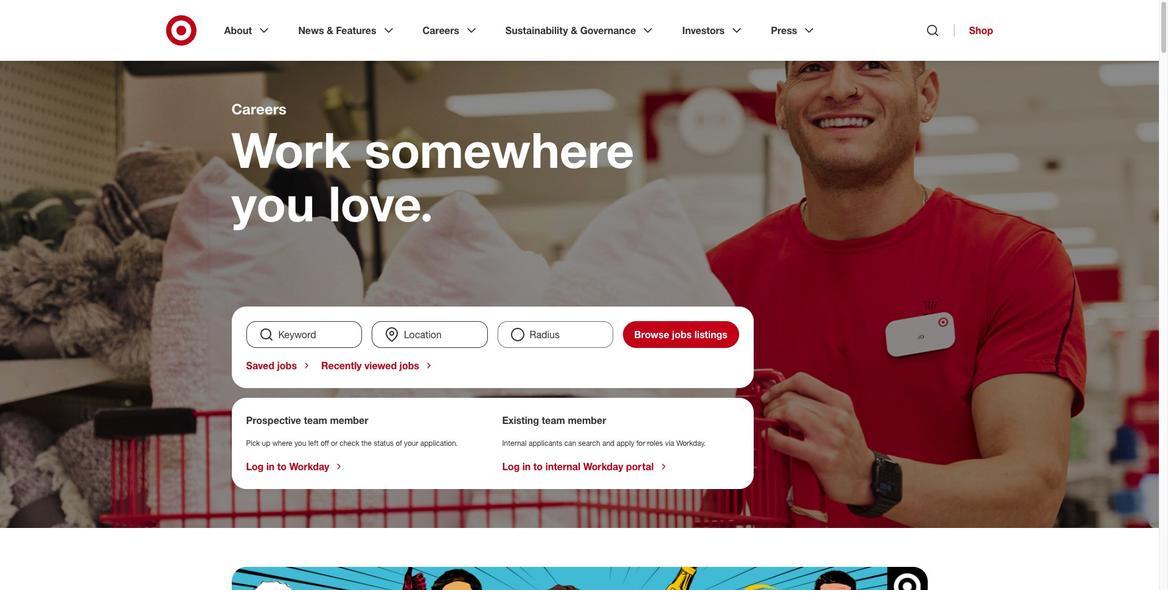 Task type: vqa. For each thing, say whether or not it's contained in the screenshot.
"Email"
no



Task type: locate. For each thing, give the bounding box(es) containing it.
0 vertical spatial you
[[232, 173, 315, 233]]

listings
[[695, 329, 728, 341]]

workday.
[[676, 439, 706, 448]]

1 member from the left
[[330, 414, 368, 427]]

off
[[321, 439, 329, 448]]

2 to from the left
[[533, 461, 543, 473]]

1 horizontal spatial member
[[568, 414, 606, 427]]

to down where at the bottom left of the page
[[277, 461, 287, 473]]

0 vertical spatial careers
[[423, 24, 459, 37]]

investors link
[[674, 15, 753, 46]]

2 member from the left
[[568, 414, 606, 427]]

internal
[[502, 439, 527, 448]]

None search field
[[241, 321, 744, 348]]

1 team from the left
[[304, 414, 327, 427]]

internal
[[546, 461, 581, 473]]

1 vertical spatial you
[[294, 439, 306, 448]]

team up left
[[304, 414, 327, 427]]

in down the up
[[266, 461, 275, 473]]

in down internal
[[522, 461, 531, 473]]

news & features link
[[290, 15, 404, 46]]

about
[[224, 24, 252, 37]]

0 horizontal spatial careers
[[232, 100, 287, 118]]

0 horizontal spatial &
[[327, 24, 333, 37]]

log down pick
[[246, 461, 264, 473]]

to down applicants
[[533, 461, 543, 473]]

0 horizontal spatial workday
[[289, 461, 329, 473]]

& inside 'link'
[[327, 24, 333, 37]]

check
[[340, 439, 359, 448]]

& for news
[[327, 24, 333, 37]]

jobs left listings
[[672, 329, 692, 341]]

work
[[232, 120, 351, 179]]

log down internal
[[502, 461, 520, 473]]

careers
[[423, 24, 459, 37], [232, 100, 287, 118]]

pick
[[246, 439, 260, 448]]

team for prospective
[[304, 414, 327, 427]]

1 log from the left
[[246, 461, 264, 473]]

& right news
[[327, 24, 333, 37]]

application.
[[420, 439, 458, 448]]

internal applicants can search and apply for roles via workday.
[[502, 439, 706, 448]]

jobs inside button
[[672, 329, 692, 341]]

workday down internal applicants can search and apply for roles via workday.
[[583, 461, 623, 473]]

0 horizontal spatial to
[[277, 461, 287, 473]]

2 log from the left
[[502, 461, 520, 473]]

1 in from the left
[[266, 461, 275, 473]]

jobs for browse
[[672, 329, 692, 341]]

2 in from the left
[[522, 461, 531, 473]]

team
[[304, 414, 327, 427], [542, 414, 565, 427]]

careers link
[[414, 15, 487, 46]]

you
[[232, 173, 315, 233], [294, 439, 306, 448]]

log
[[246, 461, 264, 473], [502, 461, 520, 473]]

1 horizontal spatial team
[[542, 414, 565, 427]]

1 horizontal spatial to
[[533, 461, 543, 473]]

1 horizontal spatial log
[[502, 461, 520, 473]]

to for workday
[[277, 461, 287, 473]]

jobs right the saved
[[277, 360, 297, 372]]

2 team from the left
[[542, 414, 565, 427]]

in for internal
[[522, 461, 531, 473]]

2 horizontal spatial jobs
[[672, 329, 692, 341]]

0 horizontal spatial jobs
[[277, 360, 297, 372]]

jobs
[[672, 329, 692, 341], [277, 360, 297, 372], [400, 360, 419, 372]]

portal
[[626, 461, 654, 473]]

press
[[771, 24, 797, 37]]

shop link
[[954, 24, 993, 37]]

0 horizontal spatial member
[[330, 414, 368, 427]]

log for log in to internal workday portal
[[502, 461, 520, 473]]

1 horizontal spatial careers
[[423, 24, 459, 37]]

you inside careers work somewhere you love.
[[232, 173, 315, 233]]

1 to from the left
[[277, 461, 287, 473]]

0 horizontal spatial log
[[246, 461, 264, 473]]

keyword
[[278, 329, 316, 341]]

& left governance
[[571, 24, 578, 37]]

log in to internal workday portal
[[502, 461, 654, 473]]

member for prospective team member
[[330, 414, 368, 427]]

1 horizontal spatial in
[[522, 461, 531, 473]]

0 horizontal spatial team
[[304, 414, 327, 427]]

to
[[277, 461, 287, 473], [533, 461, 543, 473]]

0 horizontal spatial in
[[266, 461, 275, 473]]

log in to workday
[[246, 461, 329, 473]]

member
[[330, 414, 368, 427], [568, 414, 606, 427]]

1 horizontal spatial &
[[571, 24, 578, 37]]

member up search
[[568, 414, 606, 427]]

jobs right the viewed on the left
[[400, 360, 419, 372]]

prospective
[[246, 414, 301, 427]]

1 horizontal spatial workday
[[583, 461, 623, 473]]

workday
[[289, 461, 329, 473], [583, 461, 623, 473]]

careers inside careers work somewhere you love.
[[232, 100, 287, 118]]

1 & from the left
[[327, 24, 333, 37]]

or
[[331, 439, 338, 448]]

in
[[266, 461, 275, 473], [522, 461, 531, 473]]

member for existing team member
[[568, 414, 606, 427]]

workday down left
[[289, 461, 329, 473]]

Location text field
[[372, 321, 488, 348]]

saved jobs link
[[246, 360, 312, 372]]

for
[[637, 439, 645, 448]]

member up check
[[330, 414, 368, 427]]

location
[[404, 329, 442, 341]]

browse jobs listings
[[634, 329, 728, 341]]

news
[[298, 24, 324, 37]]

team up applicants
[[542, 414, 565, 427]]

&
[[327, 24, 333, 37], [571, 24, 578, 37]]

2 & from the left
[[571, 24, 578, 37]]

1 vertical spatial careers
[[232, 100, 287, 118]]

applicants
[[529, 439, 562, 448]]



Task type: describe. For each thing, give the bounding box(es) containing it.
love.
[[328, 173, 434, 233]]

log in to internal workday portal link
[[502, 461, 668, 473]]

via
[[665, 439, 674, 448]]

browse
[[634, 329, 669, 341]]

search
[[578, 439, 600, 448]]

& for sustainability
[[571, 24, 578, 37]]

apply
[[617, 439, 635, 448]]

viewed
[[364, 360, 397, 372]]

you for work
[[232, 173, 315, 233]]

radius
[[530, 329, 560, 341]]

existing
[[502, 414, 539, 427]]

saved jobs
[[246, 360, 297, 372]]

to for internal
[[533, 461, 543, 473]]

press link
[[763, 15, 825, 46]]

investors
[[682, 24, 725, 37]]

status
[[374, 439, 394, 448]]

1 horizontal spatial jobs
[[400, 360, 419, 372]]

somewhere
[[364, 120, 634, 179]]

and
[[602, 439, 615, 448]]

roles
[[647, 439, 663, 448]]

the
[[361, 439, 372, 448]]

careers work somewhere you love.
[[232, 100, 634, 233]]

existing team member
[[502, 414, 606, 427]]

left
[[308, 439, 319, 448]]

news & features
[[298, 24, 376, 37]]

about link
[[216, 15, 280, 46]]

you for up
[[294, 439, 306, 448]]

can
[[564, 439, 576, 448]]

Keyword text field
[[246, 321, 362, 348]]

prospective team member
[[246, 414, 368, 427]]

careers for careers
[[423, 24, 459, 37]]

sustainability
[[506, 24, 568, 37]]

jobs for saved
[[277, 360, 297, 372]]

none search field containing keyword
[[241, 321, 744, 348]]

up
[[262, 439, 270, 448]]

features
[[336, 24, 376, 37]]

log in to workday link
[[246, 461, 344, 473]]

careers for careers work somewhere you love.
[[232, 100, 287, 118]]

browse jobs listings button
[[623, 321, 739, 348]]

1 workday from the left
[[289, 461, 329, 473]]

governance
[[580, 24, 636, 37]]

job search group
[[241, 321, 744, 348]]

your
[[404, 439, 418, 448]]

sustainability & governance
[[506, 24, 636, 37]]

sustainability & governance link
[[497, 15, 664, 46]]

pick up where you left off or check the status of your application.
[[246, 439, 458, 448]]

recently
[[321, 360, 362, 372]]

of
[[396, 439, 402, 448]]

in for workday
[[266, 461, 275, 473]]

log for log in to workday
[[246, 461, 264, 473]]

shop
[[969, 24, 993, 37]]

team for existing
[[542, 414, 565, 427]]

recently viewed jobs
[[321, 360, 419, 372]]

saved
[[246, 360, 274, 372]]

where
[[272, 439, 292, 448]]

2 workday from the left
[[583, 461, 623, 473]]

recently viewed jobs link
[[321, 360, 434, 372]]



